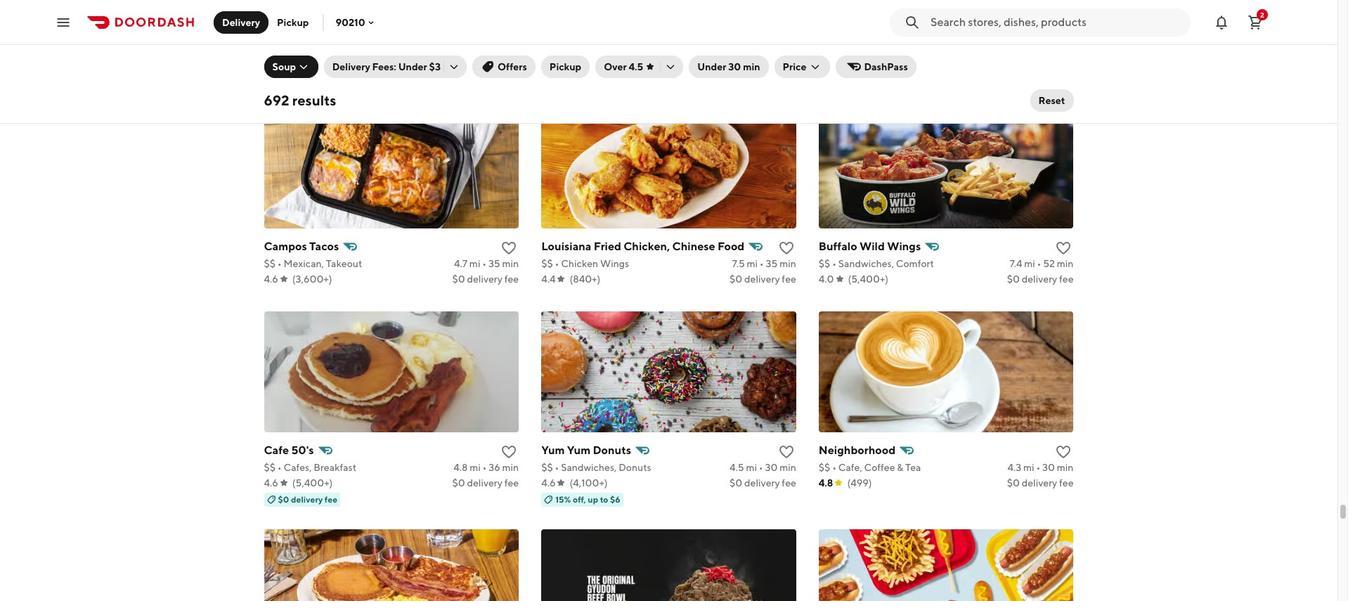 Task type: locate. For each thing, give the bounding box(es) containing it.
fee down 7.4 mi • 52 min
[[1060, 273, 1074, 285]]

$$ for $$ • cafe, coffee & tea
[[819, 462, 831, 473]]

delivery down 4.8 mi • 36 min
[[467, 477, 503, 488]]

4.6
[[264, 273, 278, 285], [264, 477, 278, 488], [541, 477, 556, 488]]

pickup button down "bakery,"
[[541, 56, 590, 78]]

delivery down 4.5 mi • 30 min
[[745, 477, 780, 488]]

click to add this store to your saved list image up 5.8 mi • 39 min
[[1056, 22, 1073, 38]]

90210 button
[[336, 17, 377, 28]]

$$ for $$ • chicken wings
[[541, 258, 553, 269]]

$$ down campos
[[264, 258, 276, 269]]

0 vertical spatial sandwiches,
[[839, 258, 894, 269]]

0 horizontal spatial under
[[398, 61, 427, 72]]

1 vertical spatial wings
[[600, 258, 629, 269]]

donuts up $$ • breakfast, sandwiches
[[316, 22, 354, 35]]

1 click to add this store to your saved list image from the left
[[778, 443, 795, 460]]

click to add this store to your saved list image up the 4.3 mi • 30 min
[[1056, 443, 1073, 460]]

4.5 for 4.5
[[264, 55, 278, 67]]

0 vertical spatial (5,400+)
[[848, 273, 889, 285]]

$​0 down 4.8 mi • 36 min
[[452, 477, 465, 488]]

up down (4,100+)
[[588, 494, 598, 505]]

7.4
[[1010, 258, 1023, 269]]

0 horizontal spatial 30
[[729, 61, 741, 72]]

$$ down neighborhood
[[819, 462, 831, 473]]

$$ • chicken wings
[[541, 258, 629, 269]]

delivery down 4.3 mi • 34 min
[[467, 55, 503, 67]]

$$ left "bakery,"
[[541, 40, 553, 51]]

reset
[[1039, 95, 1066, 106]]

2 vertical spatial donuts
[[619, 462, 652, 473]]

(840+)
[[570, 273, 601, 285]]

1 vertical spatial $0 delivery fee
[[278, 494, 338, 505]]

louisiana
[[541, 240, 592, 253]]

1 horizontal spatial up
[[868, 72, 878, 83]]

$5
[[890, 72, 900, 83]]

up
[[868, 72, 878, 83], [588, 494, 598, 505]]

1 horizontal spatial pickup
[[550, 61, 582, 72]]

1 horizontal spatial wings
[[887, 240, 921, 253]]

donuts up $6
[[619, 462, 652, 473]]

0 horizontal spatial wings
[[600, 258, 629, 269]]

1 horizontal spatial to
[[880, 72, 888, 83]]

yum yum donuts up breakfast,
[[264, 22, 354, 35]]

30 for neighborhood
[[1043, 462, 1055, 473]]

4.6 down cafe
[[264, 477, 278, 488]]

click to add this store to your saved list image up 4.8 mi • 36 min
[[501, 443, 518, 460]]

1 vertical spatial 4.3
[[1008, 462, 1022, 473]]

$0 delivery fee
[[278, 72, 338, 83], [278, 494, 338, 505]]

under 30 min button
[[689, 56, 769, 78]]

$​0 for 4.7 mi • 35 min
[[452, 273, 465, 285]]

pickup button
[[269, 11, 317, 33], [541, 56, 590, 78]]

2 horizontal spatial 30
[[1043, 462, 1055, 473]]

4.8 up 20%
[[819, 55, 833, 67]]

chinese
[[673, 240, 716, 253]]

coffee left &
[[864, 462, 895, 473]]

4.3
[[454, 40, 468, 51], [1008, 462, 1022, 473]]

fee for $$ • breakfast, sandwiches
[[505, 55, 519, 67]]

$0 for yum
[[278, 72, 289, 83]]

0 vertical spatial cafe,
[[839, 40, 863, 51]]

click to add this store to your saved list image for neighborhood
[[1056, 443, 1073, 460]]

pickup down "bakery,"
[[550, 61, 582, 72]]

4.6 for cafe 50's
[[264, 477, 278, 488]]

$$ • cafes, breakfast
[[264, 462, 356, 473]]

min inside button
[[743, 61, 760, 72]]

1 under from the left
[[398, 61, 427, 72]]

2 under from the left
[[698, 61, 727, 72]]

yum yum donuts up $$ • sandwiches, donuts
[[541, 443, 631, 457]]

$$ for $$ • breakfast, sandwiches
[[264, 40, 276, 51]]

$0 down cafes,
[[278, 494, 289, 505]]

0 vertical spatial 4.3
[[454, 40, 468, 51]]

35 right 4.7
[[489, 258, 500, 269]]

&
[[897, 462, 904, 473]]

fee for $$ • chicken wings
[[782, 273, 796, 285]]

$​0 delivery fee down 4.7 mi • 35 min
[[452, 273, 519, 285]]

$$ for $$ • cafe, coffee
[[819, 40, 831, 51]]

click to add this store to your saved list image up 4.7 mi • 35 min
[[501, 240, 518, 256]]

offers
[[498, 61, 527, 72]]

to left $6
[[600, 494, 609, 505]]

0 horizontal spatial pickup button
[[269, 11, 317, 33]]

1 horizontal spatial off,
[[853, 72, 866, 83]]

4.5
[[264, 55, 278, 67], [629, 61, 644, 72], [730, 462, 744, 473]]

0 vertical spatial yum yum donuts
[[264, 22, 354, 35]]

$$ down cafe
[[264, 462, 276, 473]]

click to add this store to your saved list image for louisiana fried chicken, chinese food
[[778, 240, 795, 256]]

$​0 down 4.5 mi • 30 min
[[730, 477, 743, 488]]

under 30 min
[[698, 61, 760, 72]]

1 cafe, from the top
[[839, 40, 863, 51]]

1 horizontal spatial 4.3
[[1008, 462, 1022, 473]]

0 horizontal spatial up
[[588, 494, 598, 505]]

(5,400+) for wild
[[848, 273, 889, 285]]

click to add this store to your saved list image for buffalo wild wings
[[1056, 240, 1073, 256]]

donuts up $$ • sandwiches, donuts
[[593, 443, 631, 457]]

pickup button up breakfast,
[[269, 11, 317, 33]]

fee down (2,700+)
[[325, 72, 338, 83]]

1 horizontal spatial delivery
[[332, 61, 370, 72]]

0 horizontal spatial sandwiches,
[[561, 462, 617, 473]]

$$ right 36
[[541, 462, 553, 473]]

blueys kitchen
[[819, 22, 897, 35]]

$$ up soup
[[264, 40, 276, 51]]

(5,400+) down $$ • cafes, breakfast
[[292, 477, 333, 488]]

4.8 for (499)
[[819, 477, 833, 488]]

$​0 delivery fee for 4.8 mi • 36 min
[[452, 477, 519, 488]]

0 horizontal spatial pickup
[[277, 17, 309, 28]]

1 vertical spatial sandwiches,
[[561, 462, 617, 473]]

$​0 for 4.8 mi • 36 min
[[452, 477, 465, 488]]

1 35 from the left
[[489, 258, 500, 269]]

0 horizontal spatial delivery
[[222, 17, 260, 28]]

cookies
[[596, 40, 632, 51]]

35 right 7.5
[[766, 258, 778, 269]]

up for yum
[[588, 494, 598, 505]]

1 horizontal spatial 30
[[765, 462, 778, 473]]

1 horizontal spatial under
[[698, 61, 727, 72]]

•
[[278, 40, 282, 51], [483, 40, 487, 51], [555, 40, 559, 51], [761, 40, 765, 51], [833, 40, 837, 51], [1038, 40, 1042, 51], [278, 258, 282, 269], [482, 258, 487, 269], [555, 258, 559, 269], [760, 258, 764, 269], [833, 258, 837, 269], [1037, 258, 1042, 269], [278, 462, 282, 473], [483, 462, 487, 473], [555, 462, 559, 473], [759, 462, 763, 473], [833, 462, 837, 473], [1037, 462, 1041, 473]]

1 vertical spatial pickup button
[[541, 56, 590, 78]]

delivery down the 4.3 mi • 30 min
[[1022, 477, 1058, 488]]

1 vertical spatial (5,400+)
[[292, 477, 333, 488]]

donuts
[[316, 22, 354, 35], [593, 443, 631, 457], [619, 462, 652, 473]]

1 $0 delivery fee from the top
[[278, 72, 338, 83]]

delivery inside button
[[222, 17, 260, 28]]

0 horizontal spatial to
[[600, 494, 609, 505]]

click to add this store to your saved list image up 7.4 mi • 52 min
[[1056, 240, 1073, 256]]

min for 4.3 mi • 34 min
[[502, 40, 519, 51]]

Store search: begin typing to search for stores available on DoorDash text field
[[931, 14, 1183, 30]]

$0 for cafe
[[278, 494, 289, 505]]

yum yum donuts for breakfast,
[[264, 22, 354, 35]]

1 horizontal spatial pickup button
[[541, 56, 590, 78]]

delivery for $$ • breakfast, sandwiches
[[467, 55, 503, 67]]

pickup up breakfast,
[[277, 17, 309, 28]]

min
[[502, 40, 519, 51], [780, 40, 796, 51], [1057, 40, 1074, 51], [743, 61, 760, 72], [502, 258, 519, 269], [780, 258, 796, 269], [1057, 258, 1074, 269], [502, 462, 519, 473], [780, 462, 796, 473], [1057, 462, 1074, 473]]

delivery for $$ • sandwiches, comfort
[[1022, 273, 1058, 285]]

mi for 4.3 mi • 30 min
[[1024, 462, 1035, 473]]

$​0 delivery fee down 7.4 mi • 52 min
[[1007, 273, 1074, 285]]

2 $0 delivery fee from the top
[[278, 494, 338, 505]]

$0 delivery fee for 50's
[[278, 494, 338, 505]]

delivery down 4.7 mi • 35 min
[[467, 273, 503, 285]]

2 coffee from the top
[[864, 462, 895, 473]]

4.6 for campos tacos
[[264, 273, 278, 285]]

$​0 delivery fee for 4.5 mi • 30 min
[[730, 477, 796, 488]]

0 horizontal spatial 4.3
[[454, 40, 468, 51]]

cafe, for neighborhood
[[839, 462, 863, 473]]

over
[[604, 61, 627, 72]]

delivery for $$ • chicken wings
[[745, 273, 780, 285]]

reset button
[[1030, 89, 1074, 112]]

mi for 4.8 mi • 36 min
[[470, 462, 481, 473]]

$​0 down 7.5
[[730, 273, 743, 285]]

(5,400+) down $$ • sandwiches, comfort
[[848, 273, 889, 285]]

$​0 delivery fee down 4.8 mi • 36 min
[[452, 477, 519, 488]]

35
[[489, 258, 500, 269], [766, 258, 778, 269]]

0 horizontal spatial click to add this store to your saved list image
[[778, 443, 795, 460]]

mi for 7.5 mi • 35 min
[[747, 258, 758, 269]]

$0 up 692 in the left top of the page
[[278, 72, 289, 83]]

$​0 right $3
[[452, 55, 465, 67]]

$$ up 4.0
[[819, 258, 831, 269]]

$​0 down the 4.3 mi • 30 min
[[1007, 477, 1020, 488]]

buffalo wild wings
[[819, 240, 921, 253]]

min for 4.7 mi • 35 min
[[502, 258, 519, 269]]

click to add this store to your saved list image
[[778, 443, 795, 460], [1056, 443, 1073, 460]]

click to add this store to your saved list image for campos tacos
[[501, 240, 518, 256]]

692
[[264, 92, 289, 108]]

4.4
[[541, 273, 556, 285]]

fee for $$ • mexican, takeout
[[505, 273, 519, 285]]

yum
[[264, 22, 287, 35], [290, 22, 313, 35], [541, 443, 565, 457], [567, 443, 591, 457]]

4.6 up 15%
[[541, 477, 556, 488]]

0 horizontal spatial 35
[[489, 258, 500, 269]]

up down (2,500+)
[[868, 72, 878, 83]]

30
[[729, 61, 741, 72], [765, 462, 778, 473], [1043, 462, 1055, 473]]

off, right 20%
[[853, 72, 866, 83]]

$​0
[[452, 55, 465, 67], [730, 55, 743, 67], [452, 273, 465, 285], [730, 273, 743, 285], [1007, 273, 1020, 285], [452, 477, 465, 488], [730, 477, 743, 488], [1007, 477, 1020, 488]]

off, for kitchen
[[853, 72, 866, 83]]

0 horizontal spatial (5,400+)
[[292, 477, 333, 488]]

$​0 delivery fee down 4.3 mi • 34 min
[[452, 55, 519, 67]]

$$ • cafe, coffee
[[819, 40, 895, 51]]

2 cafe, from the top
[[839, 462, 863, 473]]

delivery button
[[214, 11, 269, 33]]

1 vertical spatial cafe,
[[839, 462, 863, 473]]

mi for 5.6 mi • 27 min
[[748, 40, 759, 51]]

1 horizontal spatial (5,400+)
[[848, 273, 889, 285]]

1 vertical spatial delivery
[[332, 61, 370, 72]]

off, right 15%
[[573, 494, 586, 505]]

0 vertical spatial $0 delivery fee
[[278, 72, 338, 83]]

$$ • cafe, coffee & tea
[[819, 462, 921, 473]]

1 horizontal spatial yum yum donuts
[[541, 443, 631, 457]]

under
[[398, 61, 427, 72], [698, 61, 727, 72]]

2
[[1261, 10, 1265, 19]]

4.7
[[454, 258, 468, 269]]

fee down breakfast
[[325, 494, 338, 505]]

0 vertical spatial up
[[868, 72, 878, 83]]

$​0 delivery fee down 4.5 mi • 30 min
[[730, 477, 796, 488]]

1 vertical spatial up
[[588, 494, 598, 505]]

35 for campos tacos
[[489, 258, 500, 269]]

4.8
[[541, 55, 556, 67], [819, 55, 833, 67], [454, 462, 468, 473], [819, 477, 833, 488]]

sandwiches, down buffalo wild wings
[[839, 258, 894, 269]]

4.7 mi • 35 min
[[454, 258, 519, 269]]

min for 4.3 mi • 30 min
[[1057, 462, 1074, 473]]

1 horizontal spatial sandwiches,
[[839, 258, 894, 269]]

results
[[292, 92, 336, 108]]

2 $0 from the top
[[278, 494, 289, 505]]

sandwiches,
[[839, 258, 894, 269], [561, 462, 617, 473]]

1 horizontal spatial 4.5
[[629, 61, 644, 72]]

4.6 down campos
[[264, 273, 278, 285]]

delivery for delivery fees: under $3
[[332, 61, 370, 72]]

fee down the 4.3 mi • 30 min
[[1060, 477, 1074, 488]]

0 vertical spatial donuts
[[316, 22, 354, 35]]

$​0 delivery fee down 7.5 mi • 35 min
[[730, 273, 796, 285]]

1 vertical spatial pickup
[[550, 61, 582, 72]]

bakery,
[[561, 40, 594, 51]]

sandwiches, up (4,100+)
[[561, 462, 617, 473]]

5.6
[[732, 40, 746, 51]]

$​0 delivery fee
[[452, 55, 519, 67], [730, 55, 796, 67], [452, 273, 519, 285], [730, 273, 796, 285], [1007, 273, 1074, 285], [452, 477, 519, 488], [730, 477, 796, 488], [1007, 477, 1074, 488]]

2 horizontal spatial 4.5
[[730, 462, 744, 473]]

delivery for $$ • cafes, breakfast
[[467, 477, 503, 488]]

1 coffee from the top
[[864, 40, 895, 51]]

1 horizontal spatial click to add this store to your saved list image
[[1056, 443, 1073, 460]]

0 vertical spatial $0
[[278, 72, 289, 83]]

2 35 from the left
[[766, 258, 778, 269]]

price
[[783, 61, 807, 72]]

fee down 7.5 mi • 35 min
[[782, 273, 796, 285]]

1 vertical spatial to
[[600, 494, 609, 505]]

wings down fried
[[600, 258, 629, 269]]

donuts for sandwiches,
[[593, 443, 631, 457]]

cafe, up (499) on the right bottom
[[839, 462, 863, 473]]

$$ up 4.4
[[541, 258, 553, 269]]

30 inside the under 30 min button
[[729, 61, 741, 72]]

fee down 4.5 mi • 30 min
[[782, 477, 796, 488]]

over 4.5
[[604, 61, 644, 72]]

$​0 delivery fee down the 4.3 mi • 30 min
[[1007, 477, 1074, 488]]

4.8 left (499) on the right bottom
[[819, 477, 833, 488]]

up for kitchen
[[868, 72, 878, 83]]

fee down 4.3 mi • 34 min
[[505, 55, 519, 67]]

$$ • sandwiches, donuts
[[541, 462, 652, 473]]

$​0 delivery fee for 7.5 mi • 35 min
[[730, 273, 796, 285]]

1 vertical spatial coffee
[[864, 462, 895, 473]]

wings
[[887, 240, 921, 253], [600, 258, 629, 269]]

delivery for $$ • cafe, coffee & tea
[[1022, 477, 1058, 488]]

wings up the comfort
[[887, 240, 921, 253]]

1 vertical spatial $0
[[278, 494, 289, 505]]

yum yum donuts
[[264, 22, 354, 35], [541, 443, 631, 457]]

mi for 4.5 mi • 30 min
[[746, 462, 757, 473]]

30 for yum yum donuts
[[765, 462, 778, 473]]

0 vertical spatial to
[[880, 72, 888, 83]]

coffee down kitchen
[[864, 40, 895, 51]]

pickup
[[277, 17, 309, 28], [550, 61, 582, 72]]

0 horizontal spatial 4.5
[[264, 55, 278, 67]]

click to add this store to your saved list image up 7.5 mi • 35 min
[[778, 240, 795, 256]]

4.8 for (730+)
[[541, 55, 556, 67]]

0 vertical spatial off,
[[853, 72, 866, 83]]

4.8 left (730+)
[[541, 55, 556, 67]]

0 horizontal spatial off,
[[573, 494, 586, 505]]

0 vertical spatial delivery
[[222, 17, 260, 28]]

fee down 4.7 mi • 35 min
[[505, 273, 519, 285]]

delivery for delivery
[[222, 17, 260, 28]]

0 vertical spatial coffee
[[864, 40, 895, 51]]

0 vertical spatial wings
[[887, 240, 921, 253]]

$0
[[278, 72, 289, 83], [278, 494, 289, 505]]

$$
[[264, 40, 276, 51], [541, 40, 553, 51], [819, 40, 831, 51], [264, 258, 276, 269], [541, 258, 553, 269], [819, 258, 831, 269], [264, 462, 276, 473], [541, 462, 553, 473], [819, 462, 831, 473]]

to left $5
[[880, 72, 888, 83]]

cafe, for blueys kitchen
[[839, 40, 863, 51]]

delivery down 7.5 mi • 35 min
[[745, 273, 780, 285]]

0 horizontal spatial yum yum donuts
[[264, 22, 354, 35]]

1 vertical spatial off,
[[573, 494, 586, 505]]

notification bell image
[[1214, 14, 1230, 31]]

$$ for $$ • bakery, cookies
[[541, 40, 553, 51]]

fee down 4.8 mi • 36 min
[[505, 477, 519, 488]]

$​0 down 7.4
[[1007, 273, 1020, 285]]

click to add this store to your saved list image up 4.5 mi • 30 min
[[778, 443, 795, 460]]

$​0 down 4.7
[[452, 273, 465, 285]]

1 horizontal spatial 35
[[766, 258, 778, 269]]

delivery
[[467, 55, 503, 67], [745, 55, 780, 67], [291, 72, 323, 83], [467, 273, 503, 285], [745, 273, 780, 285], [1022, 273, 1058, 285], [467, 477, 503, 488], [745, 477, 780, 488], [1022, 477, 1058, 488], [291, 494, 323, 505]]

click to add this store to your saved list image
[[1056, 22, 1073, 38], [501, 240, 518, 256], [778, 240, 795, 256], [1056, 240, 1073, 256], [501, 443, 518, 460]]

2 click to add this store to your saved list image from the left
[[1056, 443, 1073, 460]]

sandwiches, for wild
[[839, 258, 894, 269]]

$0 delivery fee down (2,700+)
[[278, 72, 338, 83]]

1 $0 from the top
[[278, 72, 289, 83]]

1 vertical spatial donuts
[[593, 443, 631, 457]]

$​0 for 4.5 mi • 30 min
[[730, 477, 743, 488]]

5.8
[[1008, 40, 1023, 51]]

min for 4.5 mi • 30 min
[[780, 462, 796, 473]]

cafe, down blueys kitchen on the top right of page
[[839, 40, 863, 51]]

delivery down 7.4 mi • 52 min
[[1022, 273, 1058, 285]]

4.5 for 4.5 mi • 30 min
[[730, 462, 744, 473]]

fee
[[505, 55, 519, 67], [782, 55, 796, 67], [325, 72, 338, 83], [505, 273, 519, 285], [782, 273, 796, 285], [1060, 273, 1074, 285], [505, 477, 519, 488], [782, 477, 796, 488], [1060, 477, 1074, 488], [325, 494, 338, 505]]

1 vertical spatial yum yum donuts
[[541, 443, 631, 457]]

$0 delivery fee down $$ • cafes, breakfast
[[278, 494, 338, 505]]

to
[[880, 72, 888, 83], [600, 494, 609, 505]]

(5,400+)
[[848, 273, 889, 285], [292, 477, 333, 488]]

tacos
[[309, 240, 339, 253]]

$$ down blueys
[[819, 40, 831, 51]]



Task type: describe. For each thing, give the bounding box(es) containing it.
cafes,
[[284, 462, 312, 473]]

fee for $$ • sandwiches, donuts
[[782, 477, 796, 488]]

delivery down 5.6 mi • 27 min
[[745, 55, 780, 67]]

fried
[[594, 240, 622, 253]]

$$ • mexican, takeout
[[264, 258, 362, 269]]

chicken,
[[624, 240, 670, 253]]

coffee for blueys kitchen
[[864, 40, 895, 51]]

$3
[[429, 61, 441, 72]]

(499)
[[848, 477, 872, 488]]

over 4.5 button
[[596, 56, 684, 78]]

50's
[[291, 443, 314, 457]]

cafe
[[264, 443, 289, 457]]

$$ for $$ • cafes, breakfast
[[264, 462, 276, 473]]

36
[[489, 462, 500, 473]]

$0 delivery fee for yum
[[278, 72, 338, 83]]

5.8 mi • 39 min
[[1008, 40, 1074, 51]]

delivery for $$ • mexican, takeout
[[467, 273, 503, 285]]

min for 4.8 mi • 36 min
[[502, 462, 519, 473]]

34
[[489, 40, 500, 51]]

price button
[[774, 56, 831, 78]]

$​0 down 5.6
[[730, 55, 743, 67]]

(2,700+)
[[293, 55, 331, 67]]

35 for louisiana fried chicken, chinese food
[[766, 258, 778, 269]]

breakfast,
[[284, 40, 329, 51]]

offers button
[[473, 56, 536, 78]]

delivery down (2,700+)
[[291, 72, 323, 83]]

$​0 delivery fee for 4.7 mi • 35 min
[[452, 273, 519, 285]]

campos tacos
[[264, 240, 339, 253]]

under inside button
[[698, 61, 727, 72]]

$​0 delivery fee for 4.3 mi • 34 min
[[452, 55, 519, 67]]

comfort
[[896, 258, 934, 269]]

4.3 for yum yum donuts
[[454, 40, 468, 51]]

soup
[[272, 61, 296, 72]]

$​0 for 4.3 mi • 34 min
[[452, 55, 465, 67]]

click to add this store to your saved list image for cafe 50's
[[501, 443, 518, 460]]

buffalo
[[819, 240, 858, 253]]

$$ for $$ • sandwiches, donuts
[[541, 462, 553, 473]]

4.5 mi • 30 min
[[730, 462, 796, 473]]

tea
[[906, 462, 921, 473]]

cafe 50's
[[264, 443, 314, 457]]

90210
[[336, 17, 365, 28]]

4.5 inside button
[[629, 61, 644, 72]]

min for 7.5 mi • 35 min
[[780, 258, 796, 269]]

$$ • bakery, cookies
[[541, 40, 632, 51]]

mexican,
[[284, 258, 324, 269]]

0 vertical spatial pickup
[[277, 17, 309, 28]]

sandwiches, for yum
[[561, 462, 617, 473]]

delivery down $$ • cafes, breakfast
[[291, 494, 323, 505]]

chicken
[[561, 258, 598, 269]]

$​0 for 4.3 mi • 30 min
[[1007, 477, 1020, 488]]

fees:
[[372, 61, 396, 72]]

fee down 5.6 mi • 27 min
[[782, 55, 796, 67]]

(5,400+) for 50's
[[292, 477, 333, 488]]

52
[[1044, 258, 1055, 269]]

$$ for $$ • mexican, takeout
[[264, 258, 276, 269]]

(4,100+)
[[570, 477, 608, 488]]

4.3 for neighborhood
[[1008, 462, 1022, 473]]

delivery fees: under $3
[[332, 61, 441, 72]]

fee for $$ • cafe, coffee & tea
[[1060, 477, 1074, 488]]

soup button
[[264, 56, 318, 78]]

takeout
[[326, 258, 362, 269]]

20%
[[833, 72, 851, 83]]

15% off, up to $6
[[556, 494, 621, 505]]

breakfast
[[314, 462, 356, 473]]

click to add this store to your saved list image for blueys kitchen
[[1056, 22, 1073, 38]]

sandwiches
[[331, 40, 384, 51]]

(3,600+)
[[292, 273, 332, 285]]

dashpass
[[864, 61, 908, 72]]

yum yum donuts for sandwiches,
[[541, 443, 631, 457]]

coffee for neighborhood
[[864, 462, 895, 473]]

4.8 left 36
[[454, 462, 468, 473]]

2 button
[[1242, 8, 1270, 36]]

0 vertical spatial pickup button
[[269, 11, 317, 33]]

4.8 for (2,500+)
[[819, 55, 833, 67]]

$$ for $$ • sandwiches, comfort
[[819, 258, 831, 269]]

(2,500+)
[[848, 55, 887, 67]]

mi for 4.3 mi • 34 min
[[470, 40, 481, 51]]

$$ • breakfast, sandwiches
[[264, 40, 384, 51]]

min for 5.8 mi • 39 min
[[1057, 40, 1074, 51]]

7.4 mi • 52 min
[[1010, 258, 1074, 269]]

delivery for $$ • sandwiches, donuts
[[745, 477, 780, 488]]

mi for 5.8 mi • 39 min
[[1025, 40, 1036, 51]]

7.5 mi • 35 min
[[732, 258, 796, 269]]

$​0 for 7.5 mi • 35 min
[[730, 273, 743, 285]]

kitchen
[[856, 22, 897, 35]]

$$ • sandwiches, comfort
[[819, 258, 934, 269]]

off, for yum
[[573, 494, 586, 505]]

15%
[[556, 494, 571, 505]]

$​0 for 7.4 mi • 52 min
[[1007, 273, 1020, 285]]

fee for $$ • sandwiches, comfort
[[1060, 273, 1074, 285]]

$​0 delivery fee for 7.4 mi • 52 min
[[1007, 273, 1074, 285]]

wild
[[860, 240, 885, 253]]

food
[[718, 240, 745, 253]]

min for 7.4 mi • 52 min
[[1057, 258, 1074, 269]]

campos
[[264, 240, 307, 253]]

blueys
[[819, 22, 854, 35]]

mi for 7.4 mi • 52 min
[[1025, 258, 1036, 269]]

to for kitchen
[[880, 72, 888, 83]]

open menu image
[[55, 14, 72, 31]]

4.0
[[819, 273, 834, 285]]

click to add this store to your saved list image for yum yum donuts
[[778, 443, 795, 460]]

louisiana fried chicken, chinese food
[[541, 240, 745, 253]]

$6
[[610, 494, 621, 505]]

mi for 4.7 mi • 35 min
[[470, 258, 480, 269]]

39
[[1044, 40, 1055, 51]]

donuts for breakfast,
[[316, 22, 354, 35]]

to for yum
[[600, 494, 609, 505]]

$​0 delivery fee for 4.3 mi • 30 min
[[1007, 477, 1074, 488]]

dashpass button
[[836, 56, 917, 78]]

fee for $$ • cafes, breakfast
[[505, 477, 519, 488]]

5.6 mi • 27 min
[[732, 40, 796, 51]]

(730+)
[[570, 55, 600, 67]]

4.8 mi • 36 min
[[454, 462, 519, 473]]

4.3 mi • 30 min
[[1008, 462, 1074, 473]]

4.6 for yum yum donuts
[[541, 477, 556, 488]]

neighborhood
[[819, 443, 896, 457]]

27
[[767, 40, 778, 51]]

7.5
[[732, 258, 745, 269]]

3 items, open order cart image
[[1247, 14, 1264, 31]]

692 results
[[264, 92, 336, 108]]

min for 5.6 mi • 27 min
[[780, 40, 796, 51]]

20% off, up to $5
[[833, 72, 900, 83]]

$​0 delivery fee down 5.6 mi • 27 min
[[730, 55, 796, 67]]

4.3 mi • 34 min
[[454, 40, 519, 51]]



Task type: vqa. For each thing, say whether or not it's contained in the screenshot.
Menu to the bottom
no



